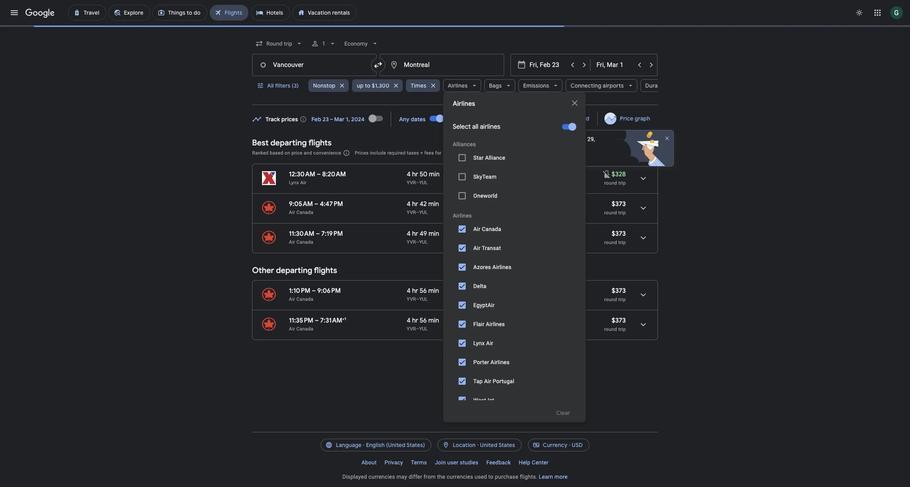 Task type: locate. For each thing, give the bounding box(es) containing it.
grid
[[579, 115, 589, 122]]

total duration 4 hr 56 min. element
[[407, 287, 458, 296], [407, 317, 458, 326]]

hr inside 4 hr 50 min yvr – yul
[[412, 170, 418, 178]]

to inside popup button
[[365, 82, 371, 89]]

price
[[620, 115, 633, 122]]

yvr for 8:20 am
[[407, 180, 416, 186]]

1 currencies from the left
[[369, 474, 395, 480]]

1 horizontal spatial currencies
[[447, 474, 473, 480]]

price graph button
[[599, 111, 657, 126]]

0 vertical spatial 4 hr 56 min yvr – yul
[[407, 287, 439, 302]]

0 vertical spatial departing
[[271, 138, 307, 148]]

– inside 9:05 am – 4:47 pm air canada
[[314, 200, 318, 208]]

4 hr 56 min yvr – yul for 7:31 am
[[407, 317, 439, 332]]

times
[[411, 82, 426, 89]]

Departure time: 11:30 AM. text field
[[289, 230, 314, 238]]

1 nonstop flight. element from the top
[[458, 170, 483, 180]]

portugal
[[493, 378, 515, 385]]

feb inside "feb 23 – 29, 2024"
[[564, 136, 574, 142]]

to right used
[[489, 474, 494, 480]]

leaves vancouver international airport at 11:30 am on friday, february 23 and arrives at montréal-pierre elliott trudeau international airport at 7:19 pm on friday, february 23. element
[[289, 230, 343, 238]]

canada inside 9:05 am – 4:47 pm air canada
[[297, 210, 313, 215]]

1 vertical spatial total duration 4 hr 56 min. element
[[407, 317, 458, 326]]

1 373 us dollars text field from the top
[[612, 200, 626, 208]]

Arrival time: 7:31 AM on  Saturday, February 24. text field
[[320, 316, 346, 325]]

round down $373 text field
[[604, 327, 617, 332]]

1 horizontal spatial to
[[489, 474, 494, 480]]

$373 left flight details. leaves vancouver international airport at 11:30 am on friday, february 23 and arrives at montréal-pierre elliott trudeau international airport at 7:19 pm on friday, february 23. image
[[612, 230, 626, 238]]

yvr
[[407, 180, 416, 186], [407, 210, 416, 215], [407, 239, 416, 245], [407, 297, 416, 302], [407, 326, 416, 332]]

hr for 8:20 am
[[412, 170, 418, 178]]

12:30 am – 8:20 am lynx air
[[289, 170, 346, 186]]

nonstop down star
[[458, 170, 483, 178]]

lynx down flair
[[473, 340, 485, 347]]

about link
[[358, 456, 381, 469]]

0 vertical spatial to
[[365, 82, 371, 89]]

and
[[304, 150, 312, 156], [500, 150, 508, 156]]

trip down $373 text field
[[619, 327, 626, 332]]

2024
[[351, 116, 365, 123], [548, 144, 560, 150]]

departing up departure time: 1:10 pm. text box
[[276, 266, 312, 276]]

4 nonstop flight. element from the top
[[458, 287, 483, 296]]

4:47 pm
[[320, 200, 343, 208]]

1 horizontal spatial lynx
[[473, 340, 485, 347]]

1 inside the 11:35 pm – 7:31 am + 1
[[345, 316, 346, 322]]

round for 4:47 pm
[[604, 210, 617, 216]]

0 horizontal spatial and
[[304, 150, 312, 156]]

air down 11:35 pm
[[289, 326, 295, 332]]

2 56 from the top
[[420, 317, 427, 325]]

nonstop flight. element up egyptair
[[458, 287, 483, 296]]

yul inside the 4 hr 42 min yvr – yul
[[419, 210, 428, 215]]

3 hr from the top
[[412, 230, 418, 238]]

Arrival time: 4:47 PM. text field
[[320, 200, 343, 208]]

find the best price region
[[252, 109, 682, 167]]

2 trip from the top
[[619, 210, 626, 216]]

0 horizontal spatial 1
[[322, 40, 326, 47]]

air down 11:30 am
[[289, 239, 295, 245]]

canada down 1:10 pm
[[297, 297, 313, 302]]

0 horizontal spatial currencies
[[369, 474, 395, 480]]

tap air portugal
[[473, 378, 515, 385]]

4 4 from the top
[[407, 287, 411, 295]]

56 for 9:06 pm
[[420, 287, 427, 295]]

and right price
[[304, 150, 312, 156]]

air down 9:05 am
[[289, 210, 295, 215]]

373 us dollars text field down round trip
[[612, 200, 626, 208]]

3 nonstop flight. element from the top
[[458, 230, 483, 239]]

porter
[[473, 359, 489, 366]]

departing up on
[[271, 138, 307, 148]]

yvr inside the 4 hr 49 min yvr – yul
[[407, 239, 416, 245]]

2 373 us dollars text field from the top
[[612, 287, 626, 295]]

0 vertical spatial total duration 4 hr 56 min. element
[[407, 287, 458, 296]]

4 hr 49 min yvr – yul
[[407, 230, 439, 245]]

best
[[252, 138, 269, 148]]

min for 7:19 pm
[[429, 230, 439, 238]]

hr for 7:19 pm
[[412, 230, 418, 238]]

1 horizontal spatial feb
[[564, 136, 574, 142]]

4 yvr from the top
[[407, 297, 416, 302]]

nonstop for 9:06 pm
[[458, 287, 483, 295]]

min inside the 4 hr 49 min yvr – yul
[[429, 230, 439, 238]]

$373 round trip up $373 text field
[[604, 287, 626, 303]]

to right the up
[[365, 82, 371, 89]]

min inside the 4 hr 42 min yvr – yul
[[428, 200, 439, 208]]

air inside 12:30 am – 8:20 am lynx air
[[300, 180, 307, 186]]

main content
[[252, 109, 682, 347]]

trip
[[619, 180, 626, 186], [619, 210, 626, 216], [619, 240, 626, 245], [619, 297, 626, 303], [619, 327, 626, 332]]

1 vertical spatial 1
[[443, 150, 446, 156]]

feb for 23 – mar
[[312, 116, 321, 123]]

nonstop flight. element for 8:20 am
[[458, 170, 483, 180]]

feb up passenger
[[564, 136, 574, 142]]

min
[[429, 170, 440, 178], [428, 200, 439, 208], [429, 230, 439, 238], [428, 287, 439, 295], [428, 317, 439, 325]]

$373
[[612, 200, 626, 208], [612, 230, 626, 238], [612, 287, 626, 295], [612, 317, 626, 325]]

round up 373 us dollars text field
[[604, 210, 617, 216]]

1 yvr from the top
[[407, 180, 416, 186]]

1 vertical spatial +
[[342, 316, 345, 322]]

$373 round trip for 4:47 pm
[[604, 200, 626, 216]]

0 horizontal spatial to
[[365, 82, 371, 89]]

1 horizontal spatial air canada
[[473, 226, 501, 232]]

airlines
[[448, 82, 468, 89], [453, 100, 475, 108], [453, 213, 472, 219], [493, 264, 512, 270], [486, 321, 505, 328], [491, 359, 510, 366]]

nonstop up air transat
[[458, 230, 483, 238]]

– inside "1:10 pm – 9:06 pm air canada"
[[312, 287, 316, 295]]

42
[[420, 200, 427, 208]]

+
[[420, 150, 423, 156], [342, 316, 345, 322]]

nonstop flight. element down egyptair
[[458, 317, 483, 326]]

join user studies link
[[431, 456, 482, 469]]

$373 round trip for 7:19 pm
[[604, 230, 626, 245]]

9:06 pm
[[317, 287, 341, 295]]

3 trip from the top
[[619, 240, 626, 245]]

4 trip from the top
[[619, 297, 626, 303]]

0 vertical spatial flights
[[309, 138, 332, 148]]

round down 373 us dollars text field
[[604, 240, 617, 245]]

3 yvr from the top
[[407, 239, 416, 245]]

Return text field
[[597, 54, 633, 76]]

nonstop flight. element up air transat
[[458, 230, 483, 239]]

round down this price for this flight doesn't include overhead bin access. if you need a carry-on bag, use the bags filter to update prices. image
[[604, 180, 617, 186]]

2 yvr from the top
[[407, 210, 416, 215]]

total duration 4 hr 56 min. element for 9:06 pm
[[407, 287, 458, 296]]

373 us dollars text field for 4 hr 42 min
[[612, 200, 626, 208]]

bags
[[489, 82, 502, 89]]

connecting airports button
[[566, 76, 637, 95]]

2 round from the top
[[604, 210, 617, 216]]

up to $1,300
[[357, 82, 389, 89]]

learn
[[539, 474, 553, 480]]

1 4 hr 56 min yvr – yul from the top
[[407, 287, 439, 302]]

Departure time: 11:35 PM. text field
[[289, 317, 313, 325]]

$373 for 4:47 pm
[[612, 200, 626, 208]]

flight details. leaves vancouver international airport at 9:05 am on friday, february 23 and arrives at montréal-pierre elliott trudeau international airport at 4:47 pm on friday, february 23. image
[[634, 199, 653, 218]]

currencies down join user studies
[[447, 474, 473, 480]]

1:10 pm
[[289, 287, 310, 295]]

main menu image
[[10, 8, 19, 17]]

0 vertical spatial 1
[[322, 40, 326, 47]]

$373 left flight details. leaves vancouver international airport at 1:10 pm on friday, february 23 and arrives at montréal-pierre elliott trudeau international airport at 9:06 pm on friday, february 23. icon
[[612, 287, 626, 295]]

yul inside the 4 hr 49 min yvr – yul
[[419, 239, 428, 245]]

1 vertical spatial feb
[[564, 136, 574, 142]]

5 nonstop flight. element from the top
[[458, 317, 483, 326]]

terms link
[[407, 456, 431, 469]]

None text field
[[252, 54, 377, 76], [380, 54, 504, 76], [252, 54, 377, 76], [380, 54, 504, 76]]

bags button
[[484, 76, 515, 95]]

1 hr from the top
[[412, 170, 418, 178]]

from
[[424, 474, 436, 480]]

trip up 373 us dollars text field
[[619, 210, 626, 216]]

11:35 pm
[[289, 317, 313, 325]]

lynx air
[[473, 340, 493, 347]]

Departure time: 1:10 PM. text field
[[289, 287, 310, 295]]

4 for 4:47 pm
[[407, 200, 411, 208]]

4 hr 56 min yvr – yul
[[407, 287, 439, 302], [407, 317, 439, 332]]

2 4 from the top
[[407, 200, 411, 208]]

yul for 4:47 pm
[[419, 210, 428, 215]]

all
[[472, 123, 479, 131]]

flights.
[[520, 474, 538, 480]]

$373 for 7:19 pm
[[612, 230, 626, 238]]

feb right "learn more about tracked prices" icon
[[312, 116, 321, 123]]

nonstop
[[313, 82, 336, 89], [458, 170, 483, 178], [458, 200, 483, 208], [458, 230, 483, 238], [458, 287, 483, 295], [458, 317, 483, 325]]

4 for 7:19 pm
[[407, 230, 411, 238]]

privacy link
[[381, 456, 407, 469]]

1 horizontal spatial and
[[500, 150, 508, 156]]

3 $373 from the top
[[612, 287, 626, 295]]

air canada down departure time: 11:35 pm. text field
[[289, 326, 313, 332]]

taxes
[[407, 150, 419, 156]]

air down 12:30 am 'text box'
[[300, 180, 307, 186]]

nonstop flight. element
[[458, 170, 483, 180], [458, 200, 483, 209], [458, 230, 483, 239], [458, 287, 483, 296], [458, 317, 483, 326]]

$373 left flight details. leaves vancouver international airport at 11:35 pm on friday, february 23 and arrives at montréal-pierre elliott trudeau international airport at 7:31 am on saturday, february 24. 'icon'
[[612, 317, 626, 325]]

loading results progress bar
[[0, 25, 910, 27]]

filters
[[275, 82, 290, 89]]

lynx inside 12:30 am – 8:20 am lynx air
[[289, 180, 299, 186]]

49
[[420, 230, 427, 238]]

2 currencies from the left
[[447, 474, 473, 480]]

total duration 4 hr 49 min. element
[[407, 230, 458, 239]]

yul for 7:19 pm
[[419, 239, 428, 245]]

4 round from the top
[[604, 297, 617, 303]]

2 $373 round trip from the top
[[604, 230, 626, 245]]

yvr inside 4 hr 50 min yvr – yul
[[407, 180, 416, 186]]

23 – 29,
[[575, 136, 595, 142]]

$373 round trip left flight details. leaves vancouver international airport at 11:30 am on friday, february 23 and arrives at montréal-pierre elliott trudeau international airport at 7:19 pm on friday, february 23. image
[[604, 230, 626, 245]]

0 horizontal spatial +
[[342, 316, 345, 322]]

change appearance image
[[850, 3, 869, 22]]

yul inside 4 hr 50 min yvr – yul
[[419, 180, 428, 186]]

1 $373 from the top
[[612, 200, 626, 208]]

airlines inside popup button
[[448, 82, 468, 89]]

leaves vancouver international airport at 1:10 pm on friday, february 23 and arrives at montréal-pierre elliott trudeau international airport at 9:06 pm on friday, february 23. element
[[289, 287, 341, 295]]

0 vertical spatial lynx
[[289, 180, 299, 186]]

1 vertical spatial flights
[[314, 266, 337, 276]]

close dialog image
[[570, 98, 580, 108]]

ranked based on price and convenience
[[252, 150, 341, 156]]

3 $373 round trip from the top
[[604, 287, 626, 303]]

4 hr from the top
[[412, 287, 418, 295]]

$373 round trip left flight details. leaves vancouver international airport at 11:35 pm on friday, february 23 and arrives at montréal-pierre elliott trudeau international airport at 7:31 am on saturday, february 24. 'icon'
[[604, 317, 626, 332]]

canada inside "1:10 pm – 9:06 pm air canada"
[[297, 297, 313, 302]]

currencies down privacy link
[[369, 474, 395, 480]]

hr inside the 4 hr 49 min yvr – yul
[[412, 230, 418, 238]]

2024 inside "feb 23 – 29, 2024"
[[548, 144, 560, 150]]

displayed currencies may differ from the currencies used to purchase flights. learn more
[[342, 474, 568, 480]]

$373 down round trip
[[612, 200, 626, 208]]

4 $373 from the top
[[612, 317, 626, 325]]

1 vertical spatial 373 us dollars text field
[[612, 287, 626, 295]]

total duration 4 hr 56 min. element for 7:31 am
[[407, 317, 458, 326]]

3 4 from the top
[[407, 230, 411, 238]]

1 and from the left
[[304, 150, 312, 156]]

delta
[[473, 283, 487, 289]]

– inside the 4 hr 42 min yvr – yul
[[416, 210, 419, 215]]

4 inside 4 hr 50 min yvr – yul
[[407, 170, 411, 178]]

airlines right porter
[[491, 359, 510, 366]]

373 US dollars text field
[[612, 230, 626, 238]]

lynx down '12:30 am'
[[289, 180, 299, 186]]

passenger assistance button
[[555, 150, 604, 156]]

0 horizontal spatial lynx
[[289, 180, 299, 186]]

airlines down airlines popup button
[[453, 100, 475, 108]]

yvr inside the 4 hr 42 min yvr – yul
[[407, 210, 416, 215]]

total duration 4 hr 42 min. element
[[407, 200, 458, 209]]

2 yul from the top
[[419, 210, 428, 215]]

price
[[292, 150, 303, 156]]

373 us dollars text field left flight details. leaves vancouver international airport at 1:10 pm on friday, february 23 and arrives at montréal-pierre elliott trudeau international airport at 9:06 pm on friday, february 23. icon
[[612, 287, 626, 295]]

1 yul from the top
[[419, 180, 428, 186]]

– inside 12:30 am – 8:20 am lynx air
[[317, 170, 321, 178]]

1 vertical spatial to
[[489, 474, 494, 480]]

leaves vancouver international airport at 12:30 am on friday, february 23 and arrives at montréal-pierre elliott trudeau international airport at 8:20 am on friday, february 23. element
[[289, 170, 346, 178]]

yvr for 7:19 pm
[[407, 239, 416, 245]]

canada down departure time: 11:35 pm. text field
[[297, 326, 313, 332]]

0 vertical spatial feb
[[312, 116, 321, 123]]

emissions button
[[519, 76, 563, 95]]

1 total duration 4 hr 56 min. element from the top
[[407, 287, 458, 296]]

flights up 9:06 pm in the bottom of the page
[[314, 266, 337, 276]]

fees
[[424, 150, 434, 156]]

optional charges and
[[461, 150, 509, 156]]

373 US dollars text field
[[612, 200, 626, 208], [612, 287, 626, 295]]

5 trip from the top
[[619, 327, 626, 332]]

canada for 7:19 pm
[[297, 239, 313, 245]]

duration button
[[641, 76, 682, 95]]

canada inside '11:30 am – 7:19 pm air canada'
[[297, 239, 313, 245]]

nonstop flight. element down oneworld
[[458, 200, 483, 209]]

air down 1:10 pm
[[289, 297, 295, 302]]

total duration 4 hr 50 min. element
[[407, 170, 458, 180]]

displayed
[[342, 474, 367, 480]]

1 vertical spatial departing
[[276, 266, 312, 276]]

2 vertical spatial 1
[[345, 316, 346, 322]]

$373 round trip down round trip
[[604, 200, 626, 216]]

$373 for 9:06 pm
[[612, 287, 626, 295]]

0 vertical spatial 56
[[420, 287, 427, 295]]

airlines right "times" popup button on the left top of the page
[[448, 82, 468, 89]]

hr inside the 4 hr 42 min yvr – yul
[[412, 200, 418, 208]]

0 horizontal spatial feb
[[312, 116, 321, 123]]

duration
[[645, 82, 668, 89]]

Arrival time: 9:06 PM. text field
[[317, 287, 341, 295]]

airlines right flair
[[486, 321, 505, 328]]

0 vertical spatial 373 us dollars text field
[[612, 200, 626, 208]]

by:
[[637, 149, 645, 156]]

1 56 from the top
[[420, 287, 427, 295]]

1 horizontal spatial 2024
[[548, 144, 560, 150]]

1 vertical spatial 2024
[[548, 144, 560, 150]]

1 vertical spatial lynx
[[473, 340, 485, 347]]

nonstop flight. element down star
[[458, 170, 483, 180]]

$328
[[612, 170, 626, 178]]

times button
[[406, 76, 440, 95]]

air inside 9:05 am – 4:47 pm air canada
[[289, 210, 295, 215]]

graph
[[635, 115, 650, 122]]

skyteam
[[473, 174, 497, 180]]

star alliance
[[473, 155, 505, 161]]

canada up transat
[[482, 226, 501, 232]]

2 hr from the top
[[412, 200, 418, 208]]

4 inside the 4 hr 42 min yvr – yul
[[407, 200, 411, 208]]

1:10 pm – 9:06 pm air canada
[[289, 287, 341, 302]]

nonstop right (3)
[[313, 82, 336, 89]]

2 horizontal spatial 1
[[443, 150, 446, 156]]

nonstop up egyptair
[[458, 287, 483, 295]]

nonstop inside popup button
[[313, 82, 336, 89]]

include
[[370, 150, 386, 156]]

sort by: button
[[622, 146, 658, 160]]

1 $373 round trip from the top
[[604, 200, 626, 216]]

nonstop down oneworld
[[458, 200, 483, 208]]

4 yul from the top
[[419, 297, 428, 302]]

user
[[447, 460, 458, 466]]

2 nonstop flight. element from the top
[[458, 200, 483, 209]]

prices include required taxes + fees for 1 adult.
[[355, 150, 460, 156]]

studies
[[460, 460, 479, 466]]

trip down $328
[[619, 180, 626, 186]]

prices
[[282, 116, 298, 123]]

3 round from the top
[[604, 240, 617, 245]]

1,
[[346, 116, 350, 123]]

1 vertical spatial 4 hr 56 min yvr – yul
[[407, 317, 439, 332]]

0 horizontal spatial 2024
[[351, 116, 365, 123]]

1 4 from the top
[[407, 170, 411, 178]]

canada down 9:05 am
[[297, 210, 313, 215]]

flight details. leaves vancouver international airport at 12:30 am on friday, february 23 and arrives at montréal-pierre elliott trudeau international airport at 8:20 am on friday, february 23. image
[[634, 169, 653, 188]]

2 total duration 4 hr 56 min. element from the top
[[407, 317, 458, 326]]

flights for best departing flights
[[309, 138, 332, 148]]

min inside 4 hr 50 min yvr – yul
[[429, 170, 440, 178]]

air canada up air transat
[[473, 226, 501, 232]]

3 yul from the top
[[419, 239, 428, 245]]

4 hr 50 min yvr – yul
[[407, 170, 440, 186]]

373 us dollars text field for 4 hr 56 min
[[612, 287, 626, 295]]

on
[[285, 150, 290, 156]]

11:30 am – 7:19 pm air canada
[[289, 230, 343, 245]]

2 $373 from the top
[[612, 230, 626, 238]]

None field
[[252, 36, 307, 51], [342, 36, 382, 51], [252, 36, 307, 51], [342, 36, 382, 51]]

azores airlines
[[473, 264, 512, 270]]

round up $373 text field
[[604, 297, 617, 303]]

$373 round trip for 9:06 pm
[[604, 287, 626, 303]]

air left transat
[[473, 245, 481, 251]]

0 horizontal spatial air canada
[[289, 326, 313, 332]]

2 4 hr 56 min yvr – yul from the top
[[407, 317, 439, 332]]

canada down departure time: 11:30 am. text box
[[297, 239, 313, 245]]

flight details. leaves vancouver international airport at 11:30 am on friday, february 23 and arrives at montréal-pierre elliott trudeau international airport at 7:19 pm on friday, february 23. image
[[634, 228, 653, 247]]

1 horizontal spatial +
[[420, 150, 423, 156]]

trip up $373 text field
[[619, 297, 626, 303]]

and right charges on the top of the page
[[500, 150, 508, 156]]

4 inside the 4 hr 49 min yvr – yul
[[407, 230, 411, 238]]

flights up convenience
[[309, 138, 332, 148]]

1 vertical spatial 56
[[420, 317, 427, 325]]

round trip
[[604, 180, 626, 186]]

trip down 373 us dollars text field
[[619, 240, 626, 245]]

swap origin and destination. image
[[373, 60, 383, 70]]

None search field
[[252, 34, 682, 423]]

1 horizontal spatial 1
[[345, 316, 346, 322]]



Task type: describe. For each thing, give the bounding box(es) containing it.
328 US dollars text field
[[612, 170, 626, 178]]

for
[[435, 150, 442, 156]]

12:30 am
[[289, 170, 315, 178]]

373 US dollars text field
[[612, 317, 626, 325]]

airlines right azores
[[493, 264, 512, 270]]

close image
[[664, 135, 671, 142]]

departing for other
[[276, 266, 312, 276]]

canada for 9:06 pm
[[297, 297, 313, 302]]

privacy
[[385, 460, 403, 466]]

sort
[[625, 149, 636, 156]]

nonstop down egyptair
[[458, 317, 483, 325]]

+ inside the 11:35 pm – 7:31 am + 1
[[342, 316, 345, 322]]

transat
[[482, 245, 501, 251]]

trip for 9:06 pm
[[619, 297, 626, 303]]

help center link
[[515, 456, 553, 469]]

– inside the 4 hr 49 min yvr – yul
[[416, 239, 419, 245]]

trip for 7:19 pm
[[619, 240, 626, 245]]

join
[[435, 460, 446, 466]]

united states
[[480, 442, 515, 449]]

7:19 pm
[[321, 230, 343, 238]]

star
[[473, 155, 484, 161]]

canada inside search box
[[482, 226, 501, 232]]

about
[[362, 460, 377, 466]]

yvr for 4:47 pm
[[407, 210, 416, 215]]

track
[[266, 116, 280, 123]]

sort by:
[[625, 149, 645, 156]]

connecting airports
[[571, 82, 624, 89]]

5 4 from the top
[[407, 317, 411, 325]]

1 vertical spatial air canada
[[289, 326, 313, 332]]

airlines down total duration 4 hr 42 min. element
[[453, 213, 472, 219]]

4 hr 56 min yvr – yul for 9:06 pm
[[407, 287, 439, 302]]

11:35 pm – 7:31 am + 1
[[289, 316, 346, 325]]

4 hr 42 min yvr – yul
[[407, 200, 439, 215]]

2 and from the left
[[500, 150, 508, 156]]

0 vertical spatial 2024
[[351, 116, 365, 123]]

terms
[[411, 460, 427, 466]]

– inside '11:30 am – 7:19 pm air canada'
[[316, 230, 320, 238]]

0 vertical spatial +
[[420, 150, 423, 156]]

date
[[565, 115, 578, 122]]

learn more about ranking image
[[343, 149, 350, 157]]

1 round from the top
[[604, 180, 617, 186]]

5 yul from the top
[[419, 326, 428, 332]]

price graph
[[620, 115, 650, 122]]

all filters (3)
[[267, 82, 299, 89]]

help center
[[519, 460, 549, 466]]

– inside 4 hr 50 min yvr – yul
[[416, 180, 419, 186]]

learn more about tracked prices image
[[300, 116, 307, 123]]

air inside '11:30 am – 7:19 pm air canada'
[[289, 239, 295, 245]]

nonstop for 8:20 am
[[458, 170, 483, 178]]

airports
[[603, 82, 624, 89]]

westjet
[[473, 397, 494, 404]]

prices
[[355, 150, 369, 156]]

leaves vancouver international airport at 11:35 pm on friday, february 23 and arrives at montréal-pierre elliott trudeau international airport at 7:31 am on saturday, february 24. element
[[289, 316, 346, 325]]

flights for other departing flights
[[314, 266, 337, 276]]

feedback
[[486, 460, 511, 466]]

states)
[[407, 442, 425, 449]]

1 inside 1 "popup button"
[[322, 40, 326, 47]]

Arrival time: 7:19 PM. text field
[[321, 230, 343, 238]]

0 vertical spatial air canada
[[473, 226, 501, 232]]

min for 8:20 am
[[429, 170, 440, 178]]

hr for 4:47 pm
[[412, 200, 418, 208]]

best departing flights
[[252, 138, 332, 148]]

optional
[[461, 150, 480, 156]]

all
[[267, 82, 274, 89]]

yul for 9:06 pm
[[419, 297, 428, 302]]

nonstop flight. element for 4:47 pm
[[458, 200, 483, 209]]

location
[[453, 442, 476, 449]]

flight details. leaves vancouver international airport at 1:10 pm on friday, february 23 and arrives at montréal-pierre elliott trudeau international airport at 9:06 pm on friday, february 23. image
[[634, 285, 653, 305]]

differ
[[409, 474, 422, 480]]

currency
[[543, 442, 568, 449]]

Departure time: 12:30 AM. text field
[[289, 170, 315, 178]]

nonstop flight. element for 9:06 pm
[[458, 287, 483, 296]]

air right tap
[[484, 378, 491, 385]]

air inside "1:10 pm – 9:06 pm air canada"
[[289, 297, 295, 302]]

more
[[555, 474, 568, 480]]

yul for 8:20 am
[[419, 180, 428, 186]]

hr for 9:06 pm
[[412, 287, 418, 295]]

select
[[453, 123, 471, 131]]

4 $373 round trip from the top
[[604, 317, 626, 332]]

min for 4:47 pm
[[428, 200, 439, 208]]

feb 23 – mar 1, 2024
[[312, 116, 365, 123]]

ranked
[[252, 150, 269, 156]]

united
[[480, 442, 498, 449]]

canada for 4:47 pm
[[297, 210, 313, 215]]

4 for 8:20 am
[[407, 170, 411, 178]]

english (united states)
[[366, 442, 425, 449]]

nonstop flight. element for 7:19 pm
[[458, 230, 483, 239]]

min for 9:06 pm
[[428, 287, 439, 295]]

up to $1,300 button
[[352, 76, 403, 95]]

– inside the 11:35 pm – 7:31 am + 1
[[315, 317, 319, 325]]

emissions
[[523, 82, 549, 89]]

date grid button
[[544, 111, 596, 126]]

states
[[499, 442, 515, 449]]

used
[[475, 474, 487, 480]]

track prices
[[266, 116, 298, 123]]

9:05 am – 4:47 pm air canada
[[289, 200, 343, 215]]

departing for best
[[271, 138, 307, 148]]

air up air transat
[[473, 226, 481, 232]]

air down flair airlines
[[486, 340, 493, 347]]

alliance
[[485, 155, 505, 161]]

trip for 4:47 pm
[[619, 210, 626, 216]]

porter airlines
[[473, 359, 510, 366]]

round for 7:19 pm
[[604, 240, 617, 245]]

may
[[397, 474, 407, 480]]

5 yvr from the top
[[407, 326, 416, 332]]

Departure time: 9:05 AM. text field
[[289, 200, 313, 208]]

tap
[[473, 378, 483, 385]]

airlines
[[480, 123, 501, 131]]

required
[[387, 150, 406, 156]]

main content containing best departing flights
[[252, 109, 682, 347]]

nonstop for 4:47 pm
[[458, 200, 483, 208]]

none search field containing airlines
[[252, 34, 682, 423]]

center
[[532, 460, 549, 466]]

1 button
[[308, 34, 340, 53]]

azores
[[473, 264, 491, 270]]

alliances
[[453, 141, 476, 147]]

all filters (3) button
[[252, 76, 305, 95]]

the
[[437, 474, 445, 480]]

feb 23 – 29, 2024
[[548, 136, 595, 150]]

Departure text field
[[530, 54, 566, 76]]

up
[[357, 82, 364, 89]]

egyptair
[[473, 302, 495, 308]]

leaves vancouver international airport at 9:05 am on friday, february 23 and arrives at montréal-pierre elliott trudeau international airport at 4:47 pm on friday, february 23. element
[[289, 200, 343, 208]]

lynx inside search box
[[473, 340, 485, 347]]

join user studies
[[435, 460, 479, 466]]

yvr for 9:06 pm
[[407, 297, 416, 302]]

nonstop for 7:19 pm
[[458, 230, 483, 238]]

round for 9:06 pm
[[604, 297, 617, 303]]

flight details. leaves vancouver international airport at 11:35 pm on friday, february 23 and arrives at montréal-pierre elliott trudeau international airport at 7:31 am on saturday, february 24. image
[[634, 315, 653, 334]]

Arrival time: 8:20 AM. text field
[[322, 170, 346, 178]]

4 for 9:06 pm
[[407, 287, 411, 295]]

11:30 am
[[289, 230, 314, 238]]

feb for 23 – 29,
[[564, 136, 574, 142]]

(united
[[386, 442, 406, 449]]

any
[[399, 116, 410, 123]]

56 for 7:31 am
[[420, 317, 427, 325]]

purchase
[[495, 474, 519, 480]]

passenger
[[555, 150, 578, 156]]

select all airlines
[[453, 123, 501, 131]]

(3)
[[292, 82, 299, 89]]

5 round from the top
[[604, 327, 617, 332]]

assistance
[[580, 150, 604, 156]]

nonstop button
[[308, 76, 349, 95]]

language
[[336, 442, 362, 449]]

other departing flights
[[252, 266, 337, 276]]

1 trip from the top
[[619, 180, 626, 186]]

flair
[[473, 321, 485, 328]]

learn more link
[[539, 474, 568, 480]]

5 hr from the top
[[412, 317, 418, 325]]

this price for this flight doesn't include overhead bin access. if you need a carry-on bag, use the bags filter to update prices. image
[[602, 169, 612, 179]]



Task type: vqa. For each thing, say whether or not it's contained in the screenshot.
4th YUL from the top of the page
yes



